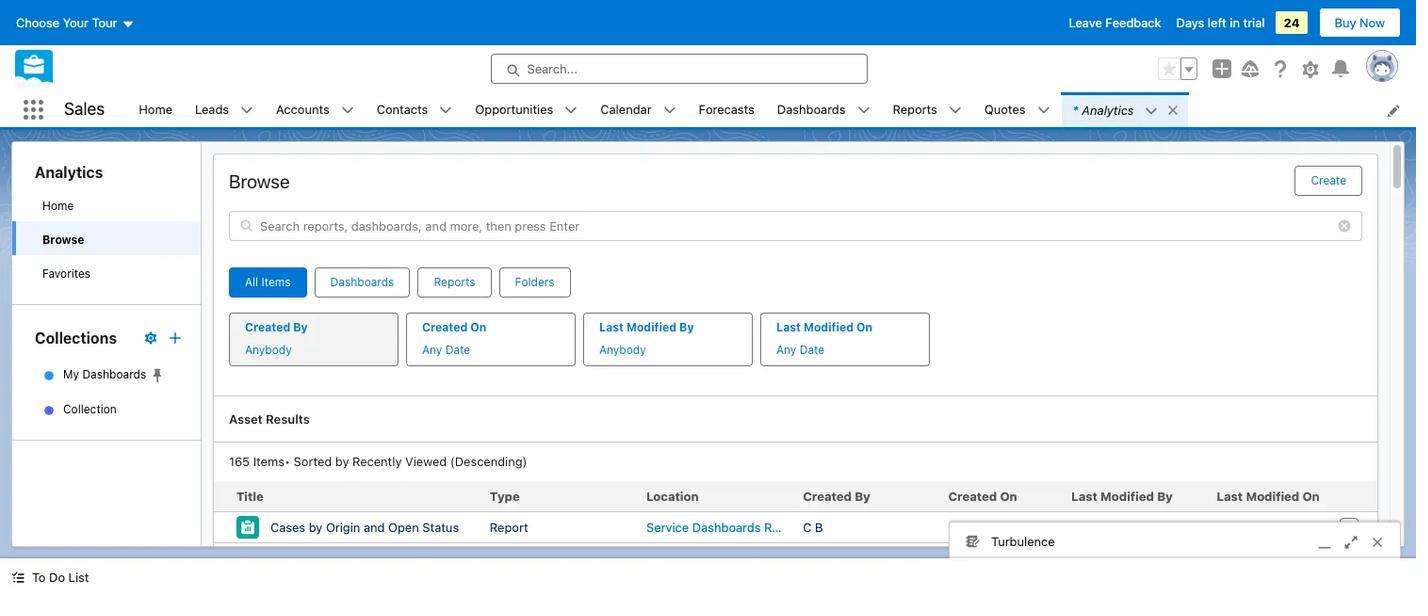Task type: vqa. For each thing, say whether or not it's contained in the screenshot.
Widgets in the Planning for RFP (Sample) Acme - 1,200 Widgets (Sample)
no



Task type: locate. For each thing, give the bounding box(es) containing it.
text default image for accounts
[[341, 104, 354, 117]]

reports list item
[[882, 92, 973, 127]]

leads
[[195, 102, 229, 117]]

search...
[[527, 61, 578, 76]]

1 horizontal spatial text default image
[[949, 104, 962, 117]]

opportunities list item
[[464, 92, 589, 127]]

leave
[[1069, 15, 1102, 30]]

text default image right the leads
[[240, 104, 254, 117]]

turbulence
[[991, 534, 1055, 549]]

2 horizontal spatial text default image
[[1145, 104, 1159, 118]]

text default image inside the contacts list item
[[440, 104, 453, 117]]

choose your tour button
[[15, 8, 135, 38]]

text default image for dashboards
[[857, 104, 870, 117]]

text default image left *
[[1037, 104, 1050, 117]]

text default image for quotes
[[1037, 104, 1050, 117]]

text default image down search... 'button'
[[663, 104, 676, 117]]

*
[[1073, 102, 1079, 117]]

text default image right reports
[[949, 104, 962, 117]]

text default image down search...
[[565, 104, 578, 117]]

group
[[1158, 57, 1198, 80]]

text default image inside the opportunities list item
[[565, 104, 578, 117]]

choose
[[16, 15, 59, 30]]

days
[[1177, 15, 1205, 30]]

to do list button
[[0, 559, 100, 597]]

text default image inside calendar 'list item'
[[663, 104, 676, 117]]

text default image
[[1167, 103, 1180, 117], [240, 104, 254, 117], [440, 104, 453, 117], [565, 104, 578, 117], [663, 104, 676, 117], [857, 104, 870, 117], [1037, 104, 1050, 117], [11, 571, 25, 585]]

2 text default image from the left
[[949, 104, 962, 117]]

calendar
[[601, 102, 652, 117]]

text default image left to
[[11, 571, 25, 585]]

accounts list item
[[265, 92, 365, 127]]

buy
[[1335, 15, 1357, 30]]

leads link
[[184, 92, 240, 127]]

home link
[[127, 92, 184, 127]]

dashboards list item
[[766, 92, 882, 127]]

to do list
[[32, 570, 89, 585]]

text default image inside quotes list item
[[1037, 104, 1050, 117]]

text default image for contacts
[[440, 104, 453, 117]]

text default image inside reports list item
[[949, 104, 962, 117]]

text default image inside "leads" list item
[[240, 104, 254, 117]]

text default image inside accounts list item
[[341, 104, 354, 117]]

left
[[1208, 15, 1227, 30]]

accounts
[[276, 102, 330, 117]]

text default image right analytics
[[1167, 103, 1180, 117]]

text default image inside the dashboards 'list item'
[[857, 104, 870, 117]]

analytics
[[1082, 102, 1134, 117]]

list
[[68, 570, 89, 585]]

1 text default image from the left
[[341, 104, 354, 117]]

dashboards link
[[766, 92, 857, 127]]

text default image right analytics
[[1145, 104, 1159, 118]]

list containing home
[[127, 92, 1416, 127]]

3 text default image from the left
[[1145, 104, 1159, 118]]

feedback
[[1106, 15, 1162, 30]]

list item
[[1062, 92, 1189, 127]]

text default image
[[341, 104, 354, 117], [949, 104, 962, 117], [1145, 104, 1159, 118]]

text default image right accounts
[[341, 104, 354, 117]]

list
[[127, 92, 1416, 127]]

text default image right contacts
[[440, 104, 453, 117]]

text default image for opportunities
[[565, 104, 578, 117]]

do
[[49, 570, 65, 585]]

days left in trial
[[1177, 15, 1265, 30]]

* analytics
[[1073, 102, 1134, 117]]

in
[[1230, 15, 1240, 30]]

sales
[[64, 99, 105, 119]]

0 horizontal spatial text default image
[[341, 104, 354, 117]]

text default image left reports link
[[857, 104, 870, 117]]



Task type: describe. For each thing, give the bounding box(es) containing it.
24
[[1284, 15, 1300, 30]]

reports link
[[882, 92, 949, 127]]

leave feedback
[[1069, 15, 1162, 30]]

text default image for calendar
[[663, 104, 676, 117]]

text default image for leads
[[240, 104, 254, 117]]

contacts link
[[365, 92, 440, 127]]

quotes
[[985, 102, 1026, 117]]

buy now button
[[1319, 8, 1401, 38]]

tour
[[92, 15, 117, 30]]

leave feedback link
[[1069, 15, 1162, 30]]

your
[[63, 15, 89, 30]]

calendar link
[[589, 92, 663, 127]]

now
[[1360, 15, 1385, 30]]

home
[[139, 102, 172, 117]]

trial
[[1244, 15, 1265, 30]]

accounts link
[[265, 92, 341, 127]]

choose your tour
[[16, 15, 117, 30]]

opportunities
[[475, 102, 554, 117]]

forecasts
[[699, 102, 755, 117]]

list item containing *
[[1062, 92, 1189, 127]]

buy now
[[1335, 15, 1385, 30]]

opportunities link
[[464, 92, 565, 127]]

dashboards
[[777, 102, 846, 117]]

search... button
[[491, 54, 868, 84]]

to
[[32, 570, 46, 585]]

leads list item
[[184, 92, 265, 127]]

calendar list item
[[589, 92, 688, 127]]

quotes link
[[973, 92, 1037, 127]]

contacts
[[377, 102, 428, 117]]

text default image for reports
[[949, 104, 962, 117]]

reports
[[893, 102, 938, 117]]

quotes list item
[[973, 92, 1062, 127]]

forecasts link
[[688, 92, 766, 127]]

text default image inside to do list button
[[11, 571, 25, 585]]

contacts list item
[[365, 92, 464, 127]]



